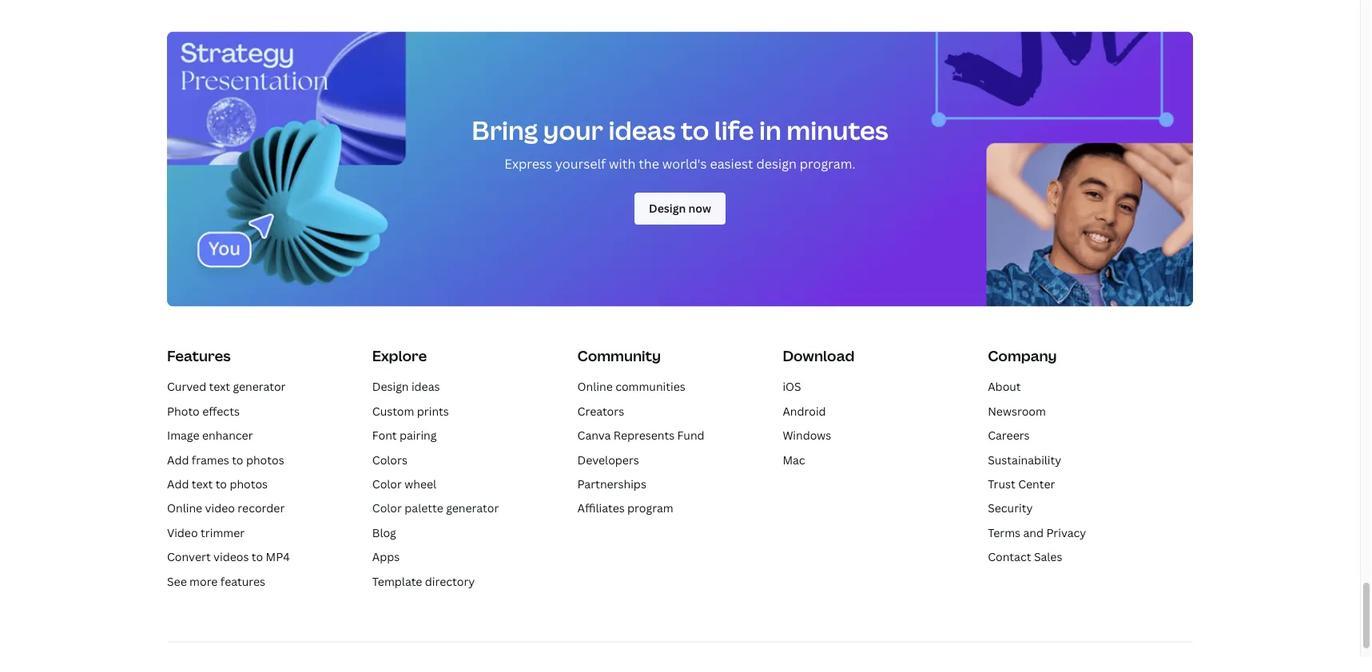 Task type: locate. For each thing, give the bounding box(es) containing it.
life
[[714, 113, 754, 148]]

bring your ideas to life in minutes express yourself with the world's easiest design program.
[[472, 113, 889, 172]]

color palette generator
[[372, 501, 499, 516]]

1 vertical spatial online
[[167, 501, 202, 516]]

image enhancer link
[[167, 428, 253, 443]]

curved text generator
[[167, 379, 286, 395]]

text down frames
[[192, 477, 213, 492]]

text
[[209, 379, 230, 395], [192, 477, 213, 492]]

photo effects
[[167, 404, 240, 419]]

0 vertical spatial ideas
[[609, 113, 676, 148]]

to up world's
[[681, 113, 709, 148]]

0 horizontal spatial online
[[167, 501, 202, 516]]

generator up effects
[[233, 379, 286, 395]]

design ideas
[[372, 379, 440, 395]]

online up creators
[[578, 379, 613, 395]]

see more features link
[[167, 574, 265, 589]]

add
[[167, 452, 189, 468], [167, 477, 189, 492]]

in
[[759, 113, 782, 148]]

1 vertical spatial color
[[372, 501, 402, 516]]

ideas up prints
[[412, 379, 440, 395]]

add for add frames to photos
[[167, 452, 189, 468]]

sales
[[1034, 550, 1063, 565]]

add down image
[[167, 452, 189, 468]]

1 vertical spatial text
[[192, 477, 213, 492]]

color up blog link
[[372, 501, 402, 516]]

text up effects
[[209, 379, 230, 395]]

1 add from the top
[[167, 452, 189, 468]]

color for color palette generator
[[372, 501, 402, 516]]

add up video
[[167, 477, 189, 492]]

creators
[[578, 404, 624, 419]]

contact sales link
[[988, 550, 1063, 565]]

0 vertical spatial add
[[167, 452, 189, 468]]

0 horizontal spatial ideas
[[412, 379, 440, 395]]

to for add frames to photos
[[232, 452, 243, 468]]

photos down enhancer
[[246, 452, 284, 468]]

color for color wheel
[[372, 477, 402, 492]]

color down colors
[[372, 477, 402, 492]]

color
[[372, 477, 402, 492], [372, 501, 402, 516]]

affiliates
[[578, 501, 625, 516]]

online communities
[[578, 379, 686, 395]]

mac link
[[783, 452, 805, 468]]

world's
[[663, 155, 707, 172]]

to inside 'bring your ideas to life in minutes express yourself with the world's easiest design program.'
[[681, 113, 709, 148]]

contact sales
[[988, 550, 1063, 565]]

android link
[[783, 404, 826, 419]]

directory
[[425, 574, 475, 589]]

trust
[[988, 477, 1016, 492]]

partnerships
[[578, 477, 647, 492]]

0 vertical spatial photos
[[246, 452, 284, 468]]

see
[[167, 574, 187, 589]]

trust center link
[[988, 477, 1055, 492]]

1 vertical spatial ideas
[[412, 379, 440, 395]]

template
[[372, 574, 422, 589]]

with
[[609, 155, 636, 172]]

template directory link
[[372, 574, 475, 589]]

to left mp4
[[252, 550, 263, 565]]

2 add from the top
[[167, 477, 189, 492]]

0 vertical spatial generator
[[233, 379, 286, 395]]

font pairing link
[[372, 428, 437, 443]]

0 horizontal spatial generator
[[233, 379, 286, 395]]

color palette generator link
[[372, 501, 499, 516]]

0 vertical spatial online
[[578, 379, 613, 395]]

to
[[681, 113, 709, 148], [232, 452, 243, 468], [216, 477, 227, 492], [252, 550, 263, 565]]

photo
[[167, 404, 200, 419]]

design
[[757, 155, 797, 172]]

program
[[628, 501, 674, 516]]

convert videos to mp4
[[167, 550, 290, 565]]

1 vertical spatial photos
[[230, 477, 268, 492]]

sustainability
[[988, 452, 1062, 468]]

color wheel
[[372, 477, 437, 492]]

ideas
[[609, 113, 676, 148], [412, 379, 440, 395]]

to for convert videos to mp4
[[252, 550, 263, 565]]

add text to photos
[[167, 477, 268, 492]]

0 vertical spatial color
[[372, 477, 402, 492]]

android
[[783, 404, 826, 419]]

community
[[578, 346, 661, 366]]

1 horizontal spatial online
[[578, 379, 613, 395]]

careers link
[[988, 428, 1030, 443]]

0 vertical spatial text
[[209, 379, 230, 395]]

creators link
[[578, 404, 624, 419]]

enhancer
[[202, 428, 253, 443]]

to up video
[[216, 477, 227, 492]]

about
[[988, 379, 1021, 395]]

trimmer
[[201, 525, 245, 540]]

1 horizontal spatial generator
[[446, 501, 499, 516]]

ideas up the
[[609, 113, 676, 148]]

about link
[[988, 379, 1021, 395]]

online up video
[[167, 501, 202, 516]]

to down enhancer
[[232, 452, 243, 468]]

program.
[[800, 155, 856, 172]]

design ideas link
[[372, 379, 440, 395]]

communities
[[616, 379, 686, 395]]

2 color from the top
[[372, 501, 402, 516]]

affiliates program
[[578, 501, 674, 516]]

newsroom
[[988, 404, 1046, 419]]

generator right palette
[[446, 501, 499, 516]]

1 color from the top
[[372, 477, 402, 492]]

center
[[1019, 477, 1055, 492]]

online
[[578, 379, 613, 395], [167, 501, 202, 516]]

photos for add text to photos
[[230, 477, 268, 492]]

photos up recorder
[[230, 477, 268, 492]]

download
[[783, 346, 855, 366]]

1 horizontal spatial ideas
[[609, 113, 676, 148]]

yourself
[[555, 155, 606, 172]]

photos
[[246, 452, 284, 468], [230, 477, 268, 492]]

express
[[505, 155, 552, 172]]

1 vertical spatial generator
[[446, 501, 499, 516]]

text for curved
[[209, 379, 230, 395]]

generator
[[233, 379, 286, 395], [446, 501, 499, 516]]

developers link
[[578, 452, 639, 468]]

generator for curved text generator
[[233, 379, 286, 395]]

features
[[167, 346, 231, 366]]

1 vertical spatial add
[[167, 477, 189, 492]]

affiliates program link
[[578, 501, 674, 516]]

online video recorder link
[[167, 501, 285, 516]]

fund
[[678, 428, 705, 443]]

photos for add frames to photos
[[246, 452, 284, 468]]

custom prints
[[372, 404, 449, 419]]

terms
[[988, 525, 1021, 540]]



Task type: vqa. For each thing, say whether or not it's contained in the screenshot.
bottommost "GENERATOR"
yes



Task type: describe. For each thing, give the bounding box(es) containing it.
privacy
[[1047, 525, 1087, 540]]

blog link
[[372, 525, 396, 540]]

curved
[[167, 379, 206, 395]]

convert videos to mp4 link
[[167, 550, 290, 565]]

recorder
[[238, 501, 285, 516]]

to for add text to photos
[[216, 477, 227, 492]]

photo effects link
[[167, 404, 240, 419]]

wheel
[[405, 477, 437, 492]]

and
[[1024, 525, 1044, 540]]

ios
[[783, 379, 801, 395]]

online for online video recorder
[[167, 501, 202, 516]]

frames
[[192, 452, 229, 468]]

add frames to photos
[[167, 452, 284, 468]]

canva
[[578, 428, 611, 443]]

windows link
[[783, 428, 832, 443]]

add text to photos link
[[167, 477, 268, 492]]

online communities link
[[578, 379, 686, 395]]

mac
[[783, 452, 805, 468]]

see more features
[[167, 574, 265, 589]]

bring
[[472, 113, 538, 148]]

sustainability link
[[988, 452, 1062, 468]]

palette
[[405, 501, 444, 516]]

pairing
[[400, 428, 437, 443]]

blog
[[372, 525, 396, 540]]

video trimmer link
[[167, 525, 245, 540]]

minutes
[[787, 113, 889, 148]]

newsroom link
[[988, 404, 1046, 419]]

apps link
[[372, 550, 400, 565]]

partnerships link
[[578, 477, 647, 492]]

trust center
[[988, 477, 1055, 492]]

video
[[205, 501, 235, 516]]

custom
[[372, 404, 414, 419]]

online video recorder
[[167, 501, 285, 516]]

features
[[220, 574, 265, 589]]

text for add
[[192, 477, 213, 492]]

font pairing
[[372, 428, 437, 443]]

convert
[[167, 550, 211, 565]]

contact
[[988, 550, 1032, 565]]

colors
[[372, 452, 408, 468]]

explore
[[372, 346, 427, 366]]

mp4
[[266, 550, 290, 565]]

developers
[[578, 452, 639, 468]]

add frames to photos link
[[167, 452, 284, 468]]

design
[[372, 379, 409, 395]]

represents
[[614, 428, 675, 443]]

ideas inside 'bring your ideas to life in minutes express yourself with the world's easiest design program.'
[[609, 113, 676, 148]]

canva represents fund
[[578, 428, 705, 443]]

more
[[190, 574, 218, 589]]

security
[[988, 501, 1033, 516]]

company
[[988, 346, 1057, 366]]

curved text generator link
[[167, 379, 286, 395]]

generator for color palette generator
[[446, 501, 499, 516]]

security link
[[988, 501, 1033, 516]]

image
[[167, 428, 199, 443]]

terms and privacy link
[[988, 525, 1087, 540]]

colors link
[[372, 452, 408, 468]]

apps
[[372, 550, 400, 565]]

add for add text to photos
[[167, 477, 189, 492]]

online for online communities
[[578, 379, 613, 395]]

video
[[167, 525, 198, 540]]

terms and privacy
[[988, 525, 1087, 540]]

custom prints link
[[372, 404, 449, 419]]

your
[[543, 113, 604, 148]]

prints
[[417, 404, 449, 419]]

ios link
[[783, 379, 801, 395]]



